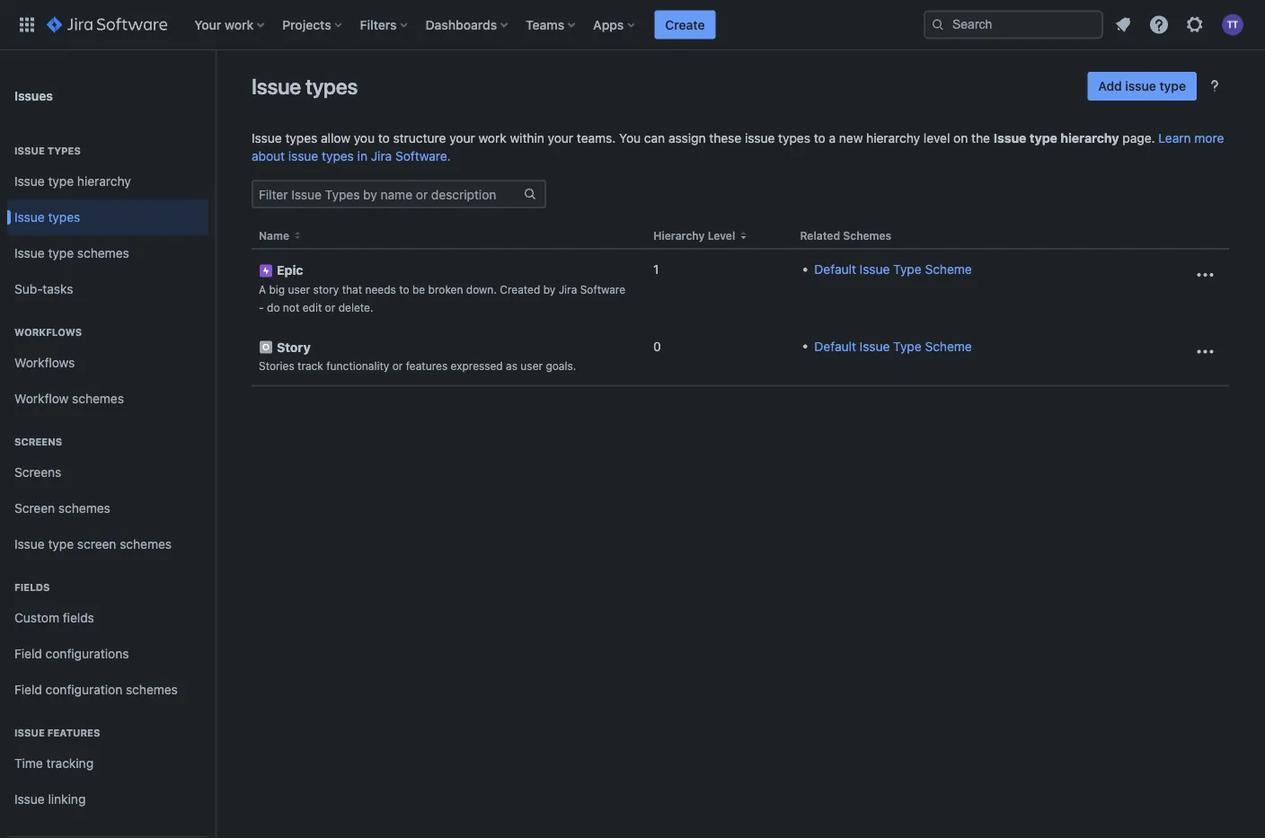 Task type: vqa. For each thing, say whether or not it's contained in the screenshot.
watching
no



Task type: locate. For each thing, give the bounding box(es) containing it.
1 vertical spatial screens
[[14, 465, 61, 480]]

jira software image
[[47, 14, 167, 35], [47, 14, 167, 35]]

issue inside "link"
[[14, 246, 45, 261]]

1 vertical spatial default
[[815, 339, 856, 353]]

-
[[259, 301, 264, 313]]

type left screen
[[48, 537, 74, 552]]

teams button
[[520, 10, 583, 39]]

your right within on the top of page
[[548, 131, 573, 146]]

issue types up issue type schemes
[[14, 210, 80, 225]]

1 workflows from the top
[[14, 327, 82, 338]]

types inside 'learn more about issue types in jira software.'
[[322, 149, 354, 164]]

0 horizontal spatial user
[[288, 283, 310, 295]]

as
[[506, 360, 518, 372]]

types inside group
[[48, 210, 80, 225]]

work left within on the top of page
[[479, 131, 507, 146]]

fields
[[63, 611, 94, 626]]

2 your from the left
[[548, 131, 573, 146]]

jira right by at the top
[[559, 283, 577, 295]]

issue types link
[[7, 200, 208, 235]]

0 vertical spatial or
[[325, 301, 335, 313]]

types left a
[[778, 131, 811, 146]]

settings image
[[1184, 14, 1206, 35]]

2 actions image from the top
[[1195, 341, 1216, 362]]

1 horizontal spatial work
[[479, 131, 507, 146]]

2 workflows from the top
[[14, 356, 75, 370]]

default issue type scheme link
[[815, 262, 972, 277], [815, 339, 972, 353]]

screens down the workflow
[[14, 436, 62, 448]]

time
[[14, 756, 43, 771]]

workflows down sub-tasks
[[14, 327, 82, 338]]

2 vertical spatial issue
[[288, 149, 318, 164]]

1 vertical spatial field
[[14, 683, 42, 697]]

2 field from the top
[[14, 683, 42, 697]]

0 vertical spatial user
[[288, 283, 310, 295]]

jira right the "in"
[[371, 149, 392, 164]]

0 horizontal spatial or
[[325, 301, 335, 313]]

0 vertical spatial default
[[815, 262, 856, 277]]

functionality
[[326, 360, 389, 372]]

notifications image
[[1113, 14, 1134, 35]]

2 default issue type scheme from the top
[[815, 339, 972, 353]]

type left learn more image
[[1160, 79, 1186, 93]]

jira inside 'learn more about issue types in jira software.'
[[371, 149, 392, 164]]

type inside button
[[1160, 79, 1186, 93]]

issue inside button
[[1126, 79, 1156, 93]]

1 horizontal spatial issue types
[[252, 74, 358, 99]]

issue type screen schemes link
[[7, 527, 208, 563]]

1 horizontal spatial to
[[399, 283, 409, 295]]

field for field configurations
[[14, 647, 42, 662]]

types down allow in the left of the page
[[322, 149, 354, 164]]

2 default from the top
[[815, 339, 856, 353]]

screens for "screens" link
[[14, 465, 61, 480]]

hierarchy left page.
[[1061, 131, 1119, 146]]

1 vertical spatial default issue type scheme
[[815, 339, 972, 353]]

field down the custom
[[14, 647, 42, 662]]

1 field from the top
[[14, 647, 42, 662]]

scheme for 1
[[925, 262, 972, 277]]

features
[[47, 727, 100, 739]]

types up issue type schemes
[[48, 210, 80, 225]]

hierarchy right new
[[867, 131, 920, 146]]

schemes inside fields group
[[126, 683, 178, 697]]

issue right these
[[745, 131, 775, 146]]

a
[[259, 283, 266, 295]]

banner
[[0, 0, 1265, 50]]

configuration
[[46, 683, 122, 697]]

1 type from the top
[[893, 262, 922, 277]]

screens group
[[7, 417, 208, 568]]

2 horizontal spatial issue
[[1126, 79, 1156, 93]]

type inside screens group
[[48, 537, 74, 552]]

apps button
[[588, 10, 642, 39]]

issue inside screens group
[[14, 537, 45, 552]]

1 actions image from the top
[[1195, 264, 1216, 286]]

1 your from the left
[[450, 131, 475, 146]]

name button
[[252, 229, 293, 242]]

allow
[[321, 131, 350, 146]]

1 horizontal spatial your
[[548, 131, 573, 146]]

default issue type scheme for 0
[[815, 339, 972, 353]]

1 vertical spatial actions image
[[1195, 341, 1216, 362]]

screen schemes
[[14, 501, 110, 516]]

Filter Issue Types by name or description text field
[[253, 182, 523, 207]]

workflows
[[14, 327, 82, 338], [14, 356, 75, 370]]

0 horizontal spatial work
[[225, 17, 254, 32]]

0 vertical spatial workflows
[[14, 327, 82, 338]]

scheme
[[925, 262, 972, 277], [925, 339, 972, 353]]

2 default issue type scheme link from the top
[[815, 339, 972, 353]]

1 vertical spatial type
[[893, 339, 922, 353]]

1 screens from the top
[[14, 436, 62, 448]]

workflow
[[14, 391, 69, 406]]

2 scheme from the top
[[925, 339, 972, 353]]

screens link
[[7, 455, 208, 491]]

1 default from the top
[[815, 262, 856, 277]]

schemes down issue types link
[[77, 246, 129, 261]]

related
[[800, 229, 840, 242]]

user up "not"
[[288, 283, 310, 295]]

0 vertical spatial default issue type scheme
[[815, 262, 972, 277]]

help image
[[1149, 14, 1170, 35]]

0 vertical spatial jira
[[371, 149, 392, 164]]

schemes
[[843, 229, 892, 242]]

1 scheme from the top
[[925, 262, 972, 277]]

big
[[269, 283, 285, 295]]

0 vertical spatial issue
[[1126, 79, 1156, 93]]

user right as
[[521, 360, 543, 372]]

created
[[500, 283, 540, 295]]

1 vertical spatial workflows
[[14, 356, 75, 370]]

1 default issue type scheme from the top
[[815, 262, 972, 277]]

learn more about issue types in jira software.
[[252, 131, 1224, 164]]

hierarchy level button
[[650, 229, 739, 242]]

1 default issue type scheme link from the top
[[815, 262, 972, 277]]

0 vertical spatial screens
[[14, 436, 62, 448]]

0 vertical spatial work
[[225, 17, 254, 32]]

learn
[[1159, 131, 1191, 146]]

issue type schemes
[[14, 246, 129, 261]]

0 vertical spatial type
[[893, 262, 922, 277]]

schemes down field configurations link on the left bottom
[[126, 683, 178, 697]]

1 horizontal spatial user
[[521, 360, 543, 372]]

schemes
[[77, 246, 129, 261], [72, 391, 124, 406], [58, 501, 110, 516], [120, 537, 172, 552], [126, 683, 178, 697]]

actions image
[[1195, 264, 1216, 286], [1195, 341, 1216, 362]]

2 type from the top
[[893, 339, 922, 353]]

workflows up the workflow
[[14, 356, 75, 370]]

type up "tasks"
[[48, 246, 74, 261]]

1 vertical spatial scheme
[[925, 339, 972, 353]]

issue right add at the right top of the page
[[1126, 79, 1156, 93]]

to left 'be' at left top
[[399, 283, 409, 295]]

type
[[1160, 79, 1186, 93], [1030, 131, 1058, 146], [48, 174, 74, 189], [48, 246, 74, 261], [48, 537, 74, 552]]

to right the you
[[378, 131, 390, 146]]

level
[[708, 229, 735, 242]]

issue types group
[[7, 126, 208, 313]]

custom fields
[[14, 611, 94, 626]]

or
[[325, 301, 335, 313], [392, 360, 403, 372]]

schemes inside "link"
[[77, 246, 129, 261]]

add issue type
[[1098, 79, 1186, 93]]

default issue type scheme
[[815, 262, 972, 277], [815, 339, 972, 353]]

issue types
[[252, 74, 358, 99], [14, 210, 80, 225]]

issue types
[[14, 145, 81, 157]]

workflows link
[[7, 345, 208, 381]]

0 vertical spatial actions image
[[1195, 264, 1216, 286]]

0 horizontal spatial your
[[450, 131, 475, 146]]

screens up screen
[[14, 465, 61, 480]]

workflows group
[[7, 307, 208, 422]]

0 vertical spatial scheme
[[925, 262, 972, 277]]

type down types
[[48, 174, 74, 189]]

0 vertical spatial default issue type scheme link
[[815, 262, 972, 277]]

apps
[[593, 17, 624, 32]]

within
[[510, 131, 544, 146]]

teams.
[[577, 131, 616, 146]]

1 vertical spatial default issue type scheme link
[[815, 339, 972, 353]]

0 vertical spatial field
[[14, 647, 42, 662]]

time tracking
[[14, 756, 94, 771]]

issue right "about"
[[288, 149, 318, 164]]

0 horizontal spatial issue types
[[14, 210, 80, 225]]

name
[[259, 229, 289, 242]]

type
[[893, 262, 922, 277], [893, 339, 922, 353]]

2 screens from the top
[[14, 465, 61, 480]]

or right edit on the left of the page
[[325, 301, 335, 313]]

1 horizontal spatial jira
[[559, 283, 577, 295]]

1 vertical spatial or
[[392, 360, 403, 372]]

to left a
[[814, 131, 826, 146]]

epic
[[277, 263, 303, 278]]

0 horizontal spatial jira
[[371, 149, 392, 164]]

1 vertical spatial jira
[[559, 283, 577, 295]]

field up issue features
[[14, 683, 42, 697]]

screen
[[14, 501, 55, 516]]

field configurations
[[14, 647, 129, 662]]

default issue type scheme link for 0
[[815, 339, 972, 353]]

types
[[306, 74, 358, 99], [285, 131, 317, 146], [778, 131, 811, 146], [322, 149, 354, 164], [48, 210, 80, 225]]

1 horizontal spatial hierarchy
[[867, 131, 920, 146]]

types up allow in the left of the page
[[306, 74, 358, 99]]

work right your at the left top of page
[[225, 17, 254, 32]]

in
[[357, 149, 368, 164]]

schemes down workflows link in the left top of the page
[[72, 391, 124, 406]]

do
[[267, 301, 280, 313]]

0 horizontal spatial issue
[[288, 149, 318, 164]]

dashboards button
[[420, 10, 515, 39]]

Search field
[[924, 10, 1104, 39]]

1 vertical spatial issue types
[[14, 210, 80, 225]]

hierarchy inside 'issue types' group
[[77, 174, 131, 189]]

work
[[225, 17, 254, 32], [479, 131, 507, 146]]

or left features on the left of the page
[[392, 360, 403, 372]]

user
[[288, 283, 310, 295], [521, 360, 543, 372]]

delete.
[[338, 301, 373, 313]]

default
[[815, 262, 856, 277], [815, 339, 856, 353]]

0 horizontal spatial hierarchy
[[77, 174, 131, 189]]

your right structure
[[450, 131, 475, 146]]

dashboards
[[426, 17, 497, 32]]

1 horizontal spatial issue
[[745, 131, 775, 146]]

goals.
[[546, 360, 576, 372]]

structure
[[393, 131, 446, 146]]

default for 1
[[815, 262, 856, 277]]

type inside "link"
[[48, 246, 74, 261]]

issue types up allow in the left of the page
[[252, 74, 358, 99]]

field configurations link
[[7, 636, 208, 672]]

issue
[[252, 74, 301, 99], [252, 131, 282, 146], [994, 131, 1027, 146], [14, 145, 45, 157], [14, 174, 45, 189], [14, 210, 45, 225], [14, 246, 45, 261], [860, 262, 890, 277], [860, 339, 890, 353], [14, 537, 45, 552], [14, 727, 45, 739], [14, 792, 45, 807]]

1 vertical spatial user
[[521, 360, 543, 372]]

your work button
[[189, 10, 272, 39]]

1 horizontal spatial or
[[392, 360, 403, 372]]

hierarchy up issue types link
[[77, 174, 131, 189]]

broken
[[428, 283, 463, 295]]



Task type: describe. For each thing, give the bounding box(es) containing it.
type for hierarchy
[[48, 174, 74, 189]]

your profile and settings image
[[1222, 14, 1244, 35]]

issue type hierarchy link
[[7, 164, 208, 200]]

issue types inside group
[[14, 210, 80, 225]]

1 vertical spatial issue
[[745, 131, 775, 146]]

story
[[277, 340, 311, 355]]

primary element
[[11, 0, 924, 50]]

learn more image
[[1204, 75, 1226, 97]]

schemes inside the workflows 'group'
[[72, 391, 124, 406]]

hierarchy
[[654, 229, 705, 242]]

0 vertical spatial issue types
[[252, 74, 358, 99]]

issues
[[14, 88, 53, 103]]

screens for screens group
[[14, 436, 62, 448]]

work inside popup button
[[225, 17, 254, 32]]

issue type hierarchy
[[14, 174, 131, 189]]

banner containing your work
[[0, 0, 1265, 50]]

you
[[619, 131, 641, 146]]

can
[[644, 131, 665, 146]]

page.
[[1123, 131, 1155, 146]]

workflow schemes link
[[7, 381, 208, 417]]

to inside 'a big user story that needs to be broken down. created by jira software - do not edit or delete.'
[[399, 283, 409, 295]]

be
[[412, 283, 425, 295]]

software
[[580, 283, 626, 295]]

stories track functionality or features expressed as user goals.
[[259, 360, 576, 372]]

issue features group
[[7, 708, 208, 823]]

custom fields link
[[7, 600, 208, 636]]

types
[[47, 145, 81, 157]]

workflow schemes
[[14, 391, 124, 406]]

projects
[[282, 17, 331, 32]]

sub-
[[14, 282, 43, 297]]

workflows for the workflows 'group'
[[14, 327, 82, 338]]

tracking
[[46, 756, 94, 771]]

default for 0
[[815, 339, 856, 353]]

sub-tasks link
[[7, 271, 208, 307]]

default issue type scheme for 1
[[815, 262, 972, 277]]

actions image for 0
[[1195, 341, 1216, 362]]

needs
[[365, 283, 396, 295]]

down.
[[466, 283, 497, 295]]

search image
[[931, 18, 945, 32]]

stories
[[259, 360, 294, 372]]

not
[[283, 301, 300, 313]]

linking
[[48, 792, 86, 807]]

projects button
[[277, 10, 349, 39]]

configurations
[[46, 647, 129, 662]]

appswitcher icon image
[[16, 14, 38, 35]]

features
[[406, 360, 448, 372]]

scheme for 0
[[925, 339, 972, 353]]

your work
[[194, 17, 254, 32]]

edit
[[303, 301, 322, 313]]

fields
[[14, 582, 50, 594]]

story
[[313, 283, 339, 295]]

that
[[342, 283, 362, 295]]

or inside 'a big user story that needs to be broken down. created by jira software - do not edit or delete.'
[[325, 301, 335, 313]]

add
[[1098, 79, 1122, 93]]

new
[[839, 131, 863, 146]]

hierarchy level
[[654, 229, 735, 242]]

fields group
[[7, 563, 208, 714]]

type for 1
[[893, 262, 922, 277]]

screen schemes link
[[7, 491, 208, 527]]

on
[[954, 131, 968, 146]]

a
[[829, 131, 836, 146]]

a big user story that needs to be broken down. created by jira software - do not edit or delete.
[[259, 283, 626, 313]]

issue linking
[[14, 792, 86, 807]]

level
[[924, 131, 950, 146]]

track
[[298, 360, 323, 372]]

type for 0
[[893, 339, 922, 353]]

schemes right screen
[[120, 537, 172, 552]]

default issue type scheme link for 1
[[815, 262, 972, 277]]

tasks
[[43, 282, 73, 297]]

issue linking link
[[7, 782, 208, 818]]

actions image for 1
[[1195, 264, 1216, 286]]

0
[[654, 339, 661, 353]]

0 horizontal spatial to
[[378, 131, 390, 146]]

assign
[[669, 131, 706, 146]]

sub-tasks
[[14, 282, 73, 297]]

by
[[543, 283, 556, 295]]

teams
[[526, 17, 565, 32]]

these
[[709, 131, 742, 146]]

type right the
[[1030, 131, 1058, 146]]

type for schemes
[[48, 246, 74, 261]]

more
[[1195, 131, 1224, 146]]

user inside 'a big user story that needs to be broken down. created by jira software - do not edit or delete.'
[[288, 283, 310, 295]]

issue types allow you to structure your work within your teams. you can assign these issue types to a new hierarchy level on the issue type hierarchy page.
[[252, 131, 1155, 146]]

related schemes
[[800, 229, 892, 242]]

about
[[252, 149, 285, 164]]

add issue type button
[[1088, 72, 1197, 101]]

you
[[354, 131, 375, 146]]

field configuration schemes
[[14, 683, 178, 697]]

1 vertical spatial work
[[479, 131, 507, 146]]

expressed
[[451, 360, 503, 372]]

screen
[[77, 537, 116, 552]]

your
[[194, 17, 221, 32]]

1
[[654, 262, 659, 277]]

field configuration schemes link
[[7, 672, 208, 708]]

time tracking link
[[7, 746, 208, 782]]

2 horizontal spatial hierarchy
[[1061, 131, 1119, 146]]

workflows for workflows link in the left top of the page
[[14, 356, 75, 370]]

schemes up issue type screen schemes
[[58, 501, 110, 516]]

types left allow in the left of the page
[[285, 131, 317, 146]]

field for field configuration schemes
[[14, 683, 42, 697]]

issue type schemes link
[[7, 235, 208, 271]]

issue inside 'learn more about issue types in jira software.'
[[288, 149, 318, 164]]

filters button
[[355, 10, 415, 39]]

2 horizontal spatial to
[[814, 131, 826, 146]]

filters
[[360, 17, 397, 32]]

jira inside 'a big user story that needs to be broken down. created by jira software - do not edit or delete.'
[[559, 283, 577, 295]]

issue features
[[14, 727, 100, 739]]

software.
[[395, 149, 451, 164]]

type for screen
[[48, 537, 74, 552]]



